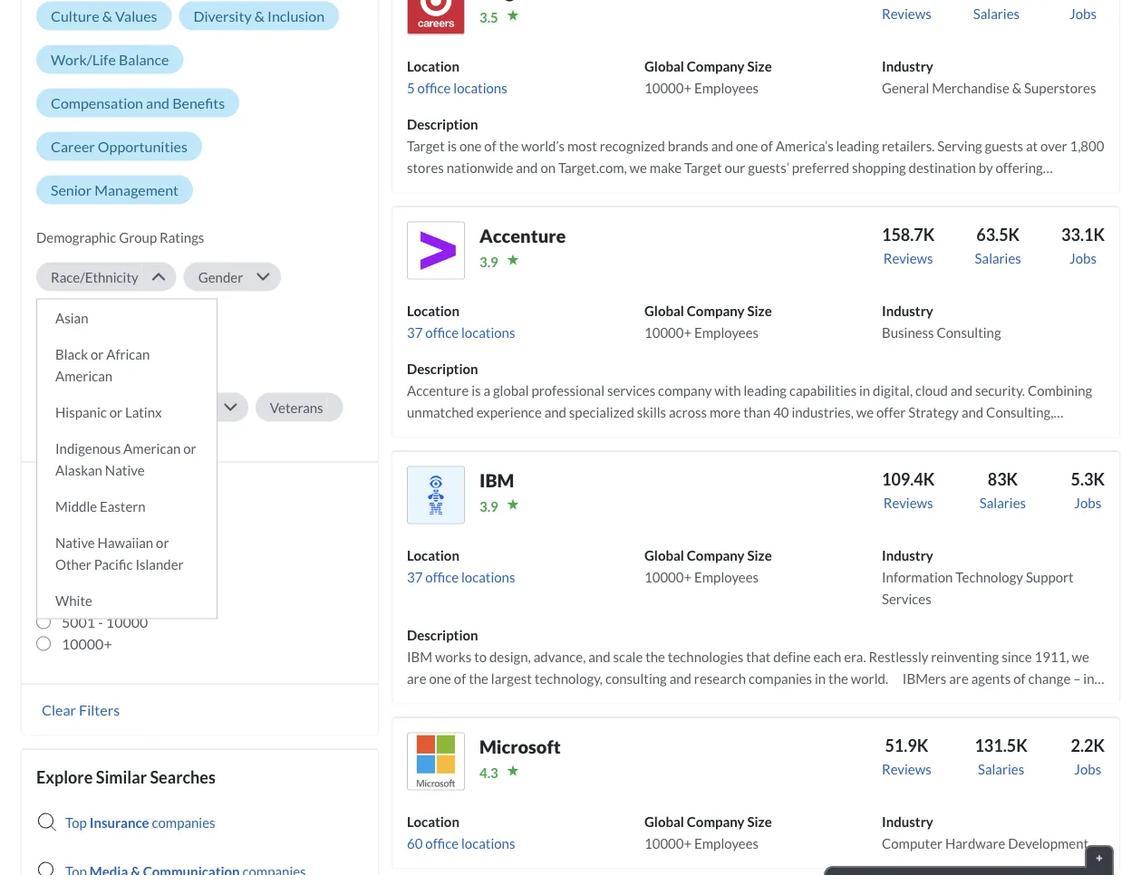 Task type: describe. For each thing, give the bounding box(es) containing it.
501
[[62, 570, 87, 588]]

jobs for accenture
[[1070, 250, 1097, 266]]

1001 - 5000
[[62, 592, 140, 610]]

alaskan
[[55, 462, 102, 479]]

locations inside location 5 office locations
[[454, 80, 507, 96]]

37 for ibm
[[407, 569, 423, 586]]

locations for microsoft
[[461, 836, 515, 852]]

industry computer hardware development
[[882, 814, 1089, 852]]

office for microsoft
[[425, 836, 459, 852]]

caregiver
[[151, 400, 210, 416]]

201 - 500
[[62, 548, 123, 566]]

jobs for microsoft
[[1075, 761, 1102, 778]]

global for ibm
[[645, 547, 684, 564]]

- for 5001
[[98, 614, 103, 631]]

10000+ for microsoft
[[645, 836, 692, 852]]

global company size 10000+ employees for microsoft
[[645, 814, 772, 852]]

native hawaiian or other pacific islander
[[55, 535, 184, 573]]

compensation and benefits
[[51, 94, 225, 112]]

culture
[[51, 7, 99, 25]]

hardware
[[945, 836, 1006, 852]]

people with disabilities
[[51, 356, 190, 373]]

- for 201
[[90, 548, 95, 566]]

industry for microsoft
[[882, 814, 934, 830]]

company for ibm
[[687, 547, 745, 564]]

ibm image
[[407, 467, 465, 525]]

business
[[882, 324, 934, 341]]

compensation
[[51, 94, 143, 112]]

career opportunities button
[[36, 132, 202, 161]]

office inside location 5 office locations
[[418, 80, 451, 96]]

size for ibm
[[747, 547, 772, 564]]

native inside indigenous american or alaskan native
[[105, 462, 145, 479]]

location 37 office locations for ibm
[[407, 547, 515, 586]]

employees for accenture
[[694, 324, 759, 341]]

reviews for accenture
[[884, 250, 933, 266]]

33.1k jobs
[[1062, 225, 1105, 266]]

middle eastern
[[55, 499, 146, 515]]

- for 51
[[81, 527, 86, 544]]

63.5k
[[977, 225, 1020, 245]]

201
[[62, 548, 87, 566]]

superstores
[[1024, 80, 1096, 96]]

salaries for ibm
[[980, 495, 1026, 511]]

companies
[[152, 815, 215, 831]]

salaries inside salaries link
[[973, 5, 1020, 22]]

disabilities
[[123, 356, 190, 373]]

middle
[[55, 499, 97, 515]]

accenture
[[480, 226, 566, 247]]

or for hispanic
[[109, 404, 122, 421]]

accenture image
[[407, 222, 465, 280]]

gender
[[198, 269, 243, 285]]

5
[[407, 80, 415, 96]]

10000
[[106, 614, 148, 631]]

hawaiian
[[98, 535, 153, 551]]

1 employees from the top
[[694, 80, 759, 96]]

clear
[[42, 702, 76, 719]]

ibm
[[480, 470, 514, 492]]

salaries for accenture
[[975, 250, 1022, 266]]

jobs link
[[1062, 0, 1105, 41]]

other
[[55, 557, 91, 573]]

company for microsoft
[[687, 814, 745, 830]]

10000+ for ibm
[[645, 569, 692, 586]]

131.5k
[[975, 736, 1028, 756]]

asian
[[55, 310, 88, 326]]

37 office locations link for accenture
[[407, 324, 515, 341]]

american inside indigenous american or alaskan native
[[123, 441, 181, 457]]

indigenous
[[55, 441, 121, 457]]

60
[[407, 836, 423, 852]]

hispanic or latinx
[[55, 404, 162, 421]]

51.9k
[[885, 736, 929, 756]]

culture & values
[[51, 7, 157, 25]]

reviews up "general"
[[882, 5, 932, 22]]

office for ibm
[[425, 569, 459, 586]]

37 for accenture
[[407, 324, 423, 341]]

2.2k jobs
[[1071, 736, 1105, 778]]

explore
[[36, 768, 93, 788]]

filters
[[79, 702, 120, 719]]

10000+ for accenture
[[645, 324, 692, 341]]

33.1k
[[1062, 225, 1105, 245]]

people
[[51, 356, 92, 373]]

or inside indigenous american or alaskan native
[[183, 441, 196, 457]]

top
[[65, 815, 87, 831]]

family
[[109, 400, 149, 416]]

158.7k
[[882, 225, 935, 245]]

parent or family caregiver
[[51, 400, 210, 416]]

race/ethnicity
[[51, 269, 138, 285]]

3.5
[[480, 9, 498, 25]]

industry for accenture
[[882, 303, 934, 319]]

2.2k
[[1071, 736, 1105, 756]]

office for accenture
[[425, 324, 459, 341]]

1 description from the top
[[407, 116, 478, 132]]

latinx
[[125, 404, 162, 421]]

60 office locations link
[[407, 836, 515, 852]]

parent
[[51, 400, 91, 416]]

500
[[98, 548, 123, 566]]

5 office locations link
[[407, 80, 507, 96]]

1 global company size 10000+ employees from the top
[[645, 58, 772, 96]]

location for accenture
[[407, 303, 460, 319]]

- for 1001
[[98, 592, 103, 610]]

computer
[[882, 836, 943, 852]]

career opportunities
[[51, 138, 188, 155]]

veterans
[[270, 400, 323, 416]]

inclusion
[[267, 7, 325, 25]]

1000
[[98, 570, 131, 588]]

compensation and benefits button
[[36, 89, 240, 118]]

merchandise
[[932, 80, 1010, 96]]

location for microsoft
[[407, 814, 460, 830]]

black
[[55, 346, 88, 363]]

culture & values button
[[36, 2, 172, 31]]

development
[[1008, 836, 1089, 852]]

locations for ibm
[[461, 569, 515, 586]]

insurance
[[90, 815, 149, 831]]

employees for microsoft
[[694, 836, 759, 852]]

size for microsoft
[[747, 814, 772, 830]]

industry general merchandise & superstores
[[882, 58, 1096, 96]]

support
[[1026, 569, 1074, 586]]



Task type: vqa. For each thing, say whether or not it's contained in the screenshot.
right field
no



Task type: locate. For each thing, give the bounding box(es) containing it.
200
[[89, 527, 114, 544]]

& for culture
[[102, 7, 112, 25]]

senior
[[51, 181, 92, 199]]

1 3.9 from the top
[[480, 254, 498, 270]]

work/life balance button
[[36, 45, 183, 74]]

1 industry from the top
[[882, 58, 934, 74]]

salaries down 83k
[[980, 495, 1026, 511]]

global company size 10000+ employees for accenture
[[645, 303, 772, 341]]

- right 1
[[73, 505, 78, 523]]

american down black
[[55, 368, 113, 384]]

location down the ibm image
[[407, 547, 460, 564]]

0 horizontal spatial native
[[55, 535, 95, 551]]

locations for accenture
[[461, 324, 515, 341]]

2 description from the top
[[407, 361, 478, 377]]

location
[[407, 58, 460, 74], [407, 303, 460, 319], [407, 547, 460, 564], [407, 814, 460, 830]]

global for microsoft
[[645, 814, 684, 830]]

location 37 office locations
[[407, 303, 515, 341], [407, 547, 515, 586]]

2 global company size 10000+ employees from the top
[[645, 303, 772, 341]]

2 industry from the top
[[882, 303, 934, 319]]

or for parent
[[93, 400, 107, 416]]

- right the 201
[[90, 548, 95, 566]]

global company size 10000+ employees for ibm
[[645, 547, 772, 586]]

-
[[73, 505, 78, 523], [81, 527, 86, 544], [90, 548, 95, 566], [90, 570, 95, 588], [98, 592, 103, 610], [98, 614, 103, 631]]

salaries link
[[970, 0, 1023, 41]]

& left inclusion
[[254, 7, 265, 25]]

black or african american
[[55, 346, 150, 384]]

clear filters button
[[36, 701, 125, 720]]

american inside black or african american
[[55, 368, 113, 384]]

0 vertical spatial american
[[55, 368, 113, 384]]

description for accenture
[[407, 361, 478, 377]]

4 location from the top
[[407, 814, 460, 830]]

2 location from the top
[[407, 303, 460, 319]]

2 37 office locations link from the top
[[407, 569, 515, 586]]

office right '5'
[[418, 80, 451, 96]]

or left latinx
[[109, 404, 122, 421]]

1 - 50
[[62, 505, 98, 523]]

location 37 office locations down 'accenture' image
[[407, 303, 515, 341]]

jobs for ibm
[[1075, 495, 1102, 511]]

eastern
[[100, 499, 146, 515]]

industry up 'information'
[[882, 547, 934, 564]]

diversity & inclusion
[[194, 7, 325, 25]]

3 industry from the top
[[882, 547, 934, 564]]

jobs down 2.2k
[[1075, 761, 1102, 778]]

1 37 from the top
[[407, 324, 423, 341]]

reviews down 109.4k
[[884, 495, 933, 511]]

career
[[51, 138, 95, 155]]

51.9k reviews
[[882, 736, 932, 778]]

1 vertical spatial american
[[123, 441, 181, 457]]

location for ibm
[[407, 547, 460, 564]]

37 office locations link down the ibm image
[[407, 569, 515, 586]]

employees
[[694, 80, 759, 96], [694, 324, 759, 341], [694, 569, 759, 586], [694, 836, 759, 852]]

50
[[81, 505, 98, 523]]

or right black
[[91, 346, 104, 363]]

target image
[[407, 0, 465, 35]]

0 vertical spatial 3.9
[[480, 254, 498, 270]]

& for diversity
[[254, 7, 265, 25]]

jobs down 33.1k on the right top of the page
[[1070, 250, 1097, 266]]

african
[[106, 346, 150, 363]]

values
[[115, 7, 157, 25]]

1 vertical spatial location 37 office locations
[[407, 547, 515, 586]]

company
[[687, 58, 745, 74], [687, 303, 745, 319], [87, 480, 157, 500], [687, 547, 745, 564], [687, 814, 745, 830]]

industry
[[882, 58, 934, 74], [882, 303, 934, 319], [882, 547, 934, 564], [882, 814, 934, 830]]

37
[[407, 324, 423, 341], [407, 569, 423, 586]]

1001
[[62, 592, 95, 610]]

salaries for microsoft
[[978, 761, 1025, 778]]

industry inside "industry general merchandise & superstores"
[[882, 58, 934, 74]]

or down caregiver
[[183, 441, 196, 457]]

1 horizontal spatial native
[[105, 462, 145, 479]]

services
[[882, 591, 932, 607]]

4 global company size 10000+ employees from the top
[[645, 814, 772, 852]]

jobs down 5.3k
[[1075, 495, 1102, 511]]

industry up computer
[[882, 814, 934, 830]]

global company size
[[36, 480, 189, 500]]

4.3
[[480, 765, 498, 781]]

salaries
[[973, 5, 1020, 22], [975, 250, 1022, 266], [980, 495, 1026, 511], [978, 761, 1025, 778]]

& inside "industry general merchandise & superstores"
[[1012, 80, 1022, 96]]

native inside native hawaiian or other pacific islander
[[55, 535, 95, 551]]

location down 'accenture' image
[[407, 303, 460, 319]]

searches
[[150, 768, 216, 788]]

location inside location 5 office locations
[[407, 58, 460, 74]]

opportunities
[[98, 138, 188, 155]]

0 vertical spatial description
[[407, 116, 478, 132]]

2 3.9 from the top
[[480, 499, 498, 515]]

industry business consulting
[[882, 303, 1001, 341]]

employees for ibm
[[694, 569, 759, 586]]

& inside button
[[102, 7, 112, 25]]

balance
[[119, 51, 169, 68]]

location 60 office locations
[[407, 814, 515, 852]]

1 37 office locations link from the top
[[407, 324, 515, 341]]

51
[[62, 527, 78, 544]]

senior management button
[[36, 176, 193, 205]]

1 location 37 office locations from the top
[[407, 303, 515, 341]]

- right 51
[[81, 527, 86, 544]]

- for 501
[[90, 570, 95, 588]]

or
[[91, 346, 104, 363], [93, 400, 107, 416], [109, 404, 122, 421], [183, 441, 196, 457], [156, 535, 169, 551]]

native up global company size
[[105, 462, 145, 479]]

top insurance companies
[[65, 815, 215, 831]]

3 employees from the top
[[694, 569, 759, 586]]

office right 60
[[425, 836, 459, 852]]

jobs inside 2.2k jobs
[[1075, 761, 1102, 778]]

158.7k reviews
[[882, 225, 935, 266]]

1 vertical spatial native
[[55, 535, 95, 551]]

salaries down the 131.5k
[[978, 761, 1025, 778]]

demographic group ratings
[[36, 229, 204, 246]]

sexual orientation
[[51, 313, 162, 329]]

and
[[146, 94, 170, 112]]

0 vertical spatial 37 office locations link
[[407, 324, 515, 341]]

or left family
[[93, 400, 107, 416]]

size for accenture
[[747, 303, 772, 319]]

global
[[645, 58, 684, 74], [645, 303, 684, 319], [36, 480, 84, 500], [645, 547, 684, 564], [645, 814, 684, 830]]

industry for ibm
[[882, 547, 934, 564]]

or for black
[[91, 346, 104, 363]]

office inside location 60 office locations
[[425, 836, 459, 852]]

- for 1
[[73, 505, 78, 523]]

indigenous american or alaskan native
[[55, 441, 196, 479]]

salaries up "industry general merchandise & superstores" at the top
[[973, 5, 1020, 22]]

1 horizontal spatial &
[[254, 7, 265, 25]]

native up other on the bottom of the page
[[55, 535, 95, 551]]

5001 - 10000
[[62, 614, 148, 631]]

1 vertical spatial 3.9
[[480, 499, 498, 515]]

3.9 for accenture
[[480, 254, 498, 270]]

or inside black or african american
[[91, 346, 104, 363]]

company for accenture
[[687, 303, 745, 319]]

explore similar searches
[[36, 768, 216, 788]]

or up islander
[[156, 535, 169, 551]]

37 office locations link for ibm
[[407, 569, 515, 586]]

industry information technology support services
[[882, 547, 1074, 607]]

2 employees from the top
[[694, 324, 759, 341]]

109.4k reviews
[[882, 470, 935, 511]]

reviews for microsoft
[[882, 761, 932, 778]]

1 vertical spatial description
[[407, 361, 478, 377]]

american down latinx
[[123, 441, 181, 457]]

locations inside location 60 office locations
[[461, 836, 515, 852]]

& inside "button"
[[254, 7, 265, 25]]

salaries inside 131.5k salaries
[[978, 761, 1025, 778]]

3 global company size 10000+ employees from the top
[[645, 547, 772, 586]]

locations
[[454, 80, 507, 96], [461, 324, 515, 341], [461, 569, 515, 586], [461, 836, 515, 852]]

description
[[407, 116, 478, 132], [407, 361, 478, 377], [407, 627, 478, 644]]

similar
[[96, 768, 147, 788]]

location up '5'
[[407, 58, 460, 74]]

industry inside industry business consulting
[[882, 303, 934, 319]]

3 description from the top
[[407, 627, 478, 644]]

consulting
[[937, 324, 1001, 341]]

reviews link
[[882, 0, 932, 41]]

3 location from the top
[[407, 547, 460, 564]]

3.9 down accenture
[[480, 254, 498, 270]]

reviews down 51.9k
[[882, 761, 932, 778]]

location up 60
[[407, 814, 460, 830]]

2 location 37 office locations from the top
[[407, 547, 515, 586]]

37 office locations link down 'accenture' image
[[407, 324, 515, 341]]

location 37 office locations for accenture
[[407, 303, 515, 341]]

109.4k
[[882, 470, 935, 489]]

ratings
[[160, 229, 204, 246]]

salaries down 63.5k
[[975, 250, 1022, 266]]

industry up the business
[[882, 303, 934, 319]]

1 location from the top
[[407, 58, 460, 74]]

reviews inside 109.4k reviews
[[884, 495, 933, 511]]

37 down 'accenture' image
[[407, 324, 423, 341]]

0 horizontal spatial &
[[102, 7, 112, 25]]

& left superstores
[[1012, 80, 1022, 96]]

0 horizontal spatial american
[[55, 368, 113, 384]]

office down the ibm image
[[425, 569, 459, 586]]

description for ibm
[[407, 627, 478, 644]]

global for accenture
[[645, 303, 684, 319]]

4 industry from the top
[[882, 814, 934, 830]]

diversity
[[194, 7, 252, 25]]

5000
[[106, 592, 140, 610]]

industry up "general"
[[882, 58, 934, 74]]

work/life
[[51, 51, 116, 68]]

orientation
[[92, 313, 162, 329]]

reviews inside 158.7k reviews
[[884, 250, 933, 266]]

work/life balance
[[51, 51, 169, 68]]

reviews for ibm
[[884, 495, 933, 511]]

0 vertical spatial location 37 office locations
[[407, 303, 515, 341]]

office
[[418, 80, 451, 96], [425, 324, 459, 341], [425, 569, 459, 586], [425, 836, 459, 852]]

group
[[119, 229, 157, 246]]

0 vertical spatial 37
[[407, 324, 423, 341]]

location inside location 60 office locations
[[407, 814, 460, 830]]

office down 'accenture' image
[[425, 324, 459, 341]]

1 vertical spatial 37 office locations link
[[407, 569, 515, 586]]

37 down the ibm image
[[407, 569, 423, 586]]

industry inside industry information technology support services
[[882, 547, 934, 564]]

& left values
[[102, 7, 112, 25]]

4 employees from the top
[[694, 836, 759, 852]]

- left 5000
[[98, 592, 103, 610]]

jobs up superstores
[[1070, 5, 1097, 22]]

2 vertical spatial description
[[407, 627, 478, 644]]

or inside native hawaiian or other pacific islander
[[156, 535, 169, 551]]

0 vertical spatial native
[[105, 462, 145, 479]]

microsoft image
[[407, 733, 465, 791]]

2 horizontal spatial &
[[1012, 80, 1022, 96]]

3.9 down ibm
[[480, 499, 498, 515]]

1 vertical spatial 37
[[407, 569, 423, 586]]

2 37 from the top
[[407, 569, 423, 586]]

industry inside industry computer hardware development
[[882, 814, 934, 830]]

reviews down 158.7k
[[884, 250, 933, 266]]

location 37 office locations down the ibm image
[[407, 547, 515, 586]]

- right 501
[[90, 570, 95, 588]]

jobs inside 33.1k jobs
[[1070, 250, 1097, 266]]

3.9 for ibm
[[480, 499, 498, 515]]

technology
[[956, 569, 1023, 586]]

jobs inside 5.3k jobs
[[1075, 495, 1102, 511]]

1 horizontal spatial american
[[123, 441, 181, 457]]

5.3k
[[1071, 470, 1105, 489]]

501 - 1000
[[62, 570, 131, 588]]

- down 1001 - 5000
[[98, 614, 103, 631]]

sexual
[[51, 313, 89, 329]]

reviews
[[882, 5, 932, 22], [884, 250, 933, 266], [884, 495, 933, 511], [882, 761, 932, 778]]

63.5k salaries
[[975, 225, 1022, 266]]

with
[[94, 356, 121, 373]]



